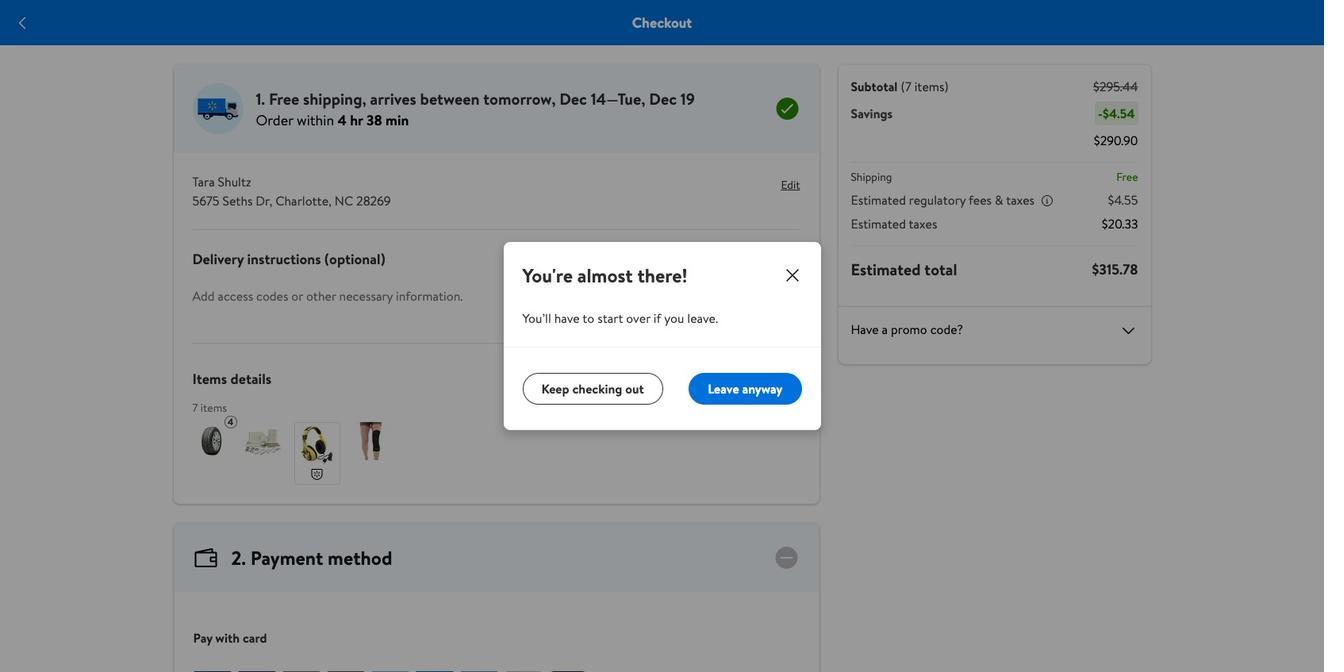 Task type: vqa. For each thing, say whether or not it's contained in the screenshot.
"-$4.54"
yes



Task type: locate. For each thing, give the bounding box(es) containing it.
1 vertical spatial taxes
[[909, 215, 938, 233]]

1 vertical spatial estimated
[[851, 215, 906, 233]]

0 horizontal spatial dec
[[560, 88, 587, 109]]

dr,
[[256, 192, 273, 210]]

shipping
[[851, 169, 892, 185]]

0 vertical spatial 4
[[338, 110, 347, 130]]

2. payment method
[[231, 545, 392, 572]]

4 right items
[[228, 415, 234, 429]]

leave anyway
[[708, 380, 783, 398]]

free
[[269, 88, 299, 109], [1117, 169, 1139, 185]]

have
[[851, 321, 879, 338]]

out
[[626, 380, 644, 398]]

a
[[882, 321, 888, 338]]

estimated for estimated total
[[851, 259, 921, 280]]

0 horizontal spatial 4
[[228, 415, 234, 429]]

0 horizontal spatial free
[[269, 88, 299, 109]]

have a promo code?
[[851, 321, 964, 338]]

checking
[[573, 380, 623, 398]]

taxes down regulatory
[[909, 215, 938, 233]]

free up "$4.55"
[[1117, 169, 1139, 185]]

total
[[925, 259, 958, 280]]

estimated for estimated taxes
[[851, 215, 906, 233]]

(optional)
[[325, 249, 386, 269]]

pay with card
[[193, 629, 267, 647]]

taxes
[[1007, 191, 1035, 209], [909, 215, 938, 233]]

estimated total
[[851, 259, 958, 280]]

$20.33
[[1102, 215, 1139, 233]]

add access codes or other necessary information.
[[192, 287, 463, 305]]

$4.55
[[1109, 191, 1139, 209]]

keep checking out
[[542, 380, 644, 398]]

0 horizontal spatial taxes
[[909, 215, 938, 233]]

1 horizontal spatial taxes
[[1007, 191, 1035, 209]]

0 vertical spatial estimated
[[851, 191, 906, 209]]

you're
[[523, 262, 573, 289]]

add
[[192, 287, 215, 305]]

pokemon pikachu headphones for kids with built in volume limiting feature for kid friendly safe listening with addon services image
[[298, 426, 336, 464]]

items)
[[915, 78, 949, 95]]

38
[[367, 110, 382, 130]]

access
[[218, 287, 253, 305]]

within
[[297, 110, 334, 130]]

1 horizontal spatial free
[[1117, 169, 1139, 185]]

edit
[[781, 177, 801, 193]]

0 vertical spatial free
[[269, 88, 299, 109]]

4 left hr
[[338, 110, 347, 130]]

dec left '14—tue,'
[[560, 88, 587, 109]]

hr
[[350, 110, 363, 130]]

you're almost there!
[[523, 262, 688, 289]]

(7
[[901, 78, 912, 95]]

code?
[[931, 321, 964, 338]]

28269
[[356, 192, 391, 210]]

you'll have to start over if you leave.
[[523, 310, 719, 327]]

estimated regulatory fees & taxes
[[851, 191, 1035, 209]]

with
[[216, 629, 240, 647]]

charlotte,
[[276, 192, 332, 210]]

estimated
[[851, 191, 906, 209], [851, 215, 906, 233], [851, 259, 921, 280]]

leave anyway button
[[689, 373, 802, 405]]

dec left 19
[[650, 88, 677, 109]]

dec
[[560, 88, 587, 109], [650, 88, 677, 109]]

1 horizontal spatial dec
[[650, 88, 677, 109]]

delivery
[[192, 249, 244, 269]]

taxes right the &
[[1007, 191, 1035, 209]]

necessary
[[339, 287, 393, 305]]

1 estimated from the top
[[851, 191, 906, 209]]

over
[[627, 310, 651, 327]]

5675
[[192, 192, 220, 210]]

7
[[192, 400, 198, 416]]

blackhawk street-h hh11 uhp 195/55r15 85v passenger tire, quantity 4 image
[[192, 422, 231, 460]]

estimated taxes
[[851, 215, 938, 233]]

free inside 1. free shipping, arrives between tomorrow, dec 14—tue, dec 19 order within 4 hr 38 min
[[269, 88, 299, 109]]

order
[[256, 110, 293, 130]]

copper compression knee brace and support sleeve for women and men - large / x-large image
[[353, 422, 391, 460]]

4
[[338, 110, 347, 130], [228, 415, 234, 429]]

between
[[420, 88, 480, 109]]

2 vertical spatial estimated
[[851, 259, 921, 280]]

1 horizontal spatial 4
[[338, 110, 347, 130]]

almost
[[578, 262, 633, 289]]

items
[[201, 400, 227, 416]]

0 vertical spatial taxes
[[1007, 191, 1035, 209]]

shipping image
[[192, 83, 243, 134]]

information.
[[396, 287, 463, 305]]

free up order
[[269, 88, 299, 109]]

back image
[[13, 13, 32, 32]]

leave
[[708, 380, 739, 398]]

3 estimated from the top
[[851, 259, 921, 280]]

2 estimated from the top
[[851, 215, 906, 233]]

shipping,
[[303, 88, 367, 109]]

checkout
[[632, 13, 692, 33]]

there!
[[638, 262, 688, 289]]

more information on regulatory fees and taxes image
[[1042, 194, 1054, 207]]

you'll
[[523, 310, 552, 327]]



Task type: describe. For each thing, give the bounding box(es) containing it.
1.
[[256, 88, 265, 109]]

details
[[231, 369, 272, 389]]

items details
[[192, 369, 272, 389]]

codes
[[256, 287, 289, 305]]

or
[[292, 287, 303, 305]]

1 vertical spatial free
[[1117, 169, 1139, 185]]

delivery instructions (optional)
[[192, 249, 386, 269]]

keep checking out button
[[523, 373, 663, 405]]

tomorrow,
[[484, 88, 556, 109]]

start
[[598, 310, 623, 327]]

keep
[[542, 380, 570, 398]]

instructions
[[247, 249, 321, 269]]

if
[[654, 310, 662, 327]]

other
[[306, 287, 336, 305]]

min
[[386, 110, 409, 130]]

2 dec from the left
[[650, 88, 677, 109]]

1 vertical spatial 4
[[228, 415, 234, 429]]

items
[[192, 369, 227, 389]]

-
[[1099, 105, 1103, 122]]

subtotal (7 items)
[[851, 78, 949, 95]]

edit button
[[769, 172, 801, 198]]

&
[[995, 191, 1004, 209]]

savings
[[851, 105, 893, 122]]

shultz
[[218, 173, 251, 191]]

estimated for estimated regulatory fees & taxes
[[851, 191, 906, 209]]

7 items
[[192, 400, 227, 416]]

$315.78
[[1093, 260, 1139, 279]]

arrives
[[370, 88, 417, 109]]

$4.54
[[1103, 105, 1135, 122]]

to
[[583, 310, 595, 327]]

19
[[681, 88, 695, 109]]

14—tue,
[[591, 88, 646, 109]]

payment
[[251, 545, 323, 572]]

1 dec from the left
[[560, 88, 587, 109]]

seths
[[223, 192, 253, 210]]

martha stewart everyday 20-piece bakeware combo set image
[[243, 422, 281, 460]]

tara
[[192, 173, 215, 191]]

close dialog image
[[783, 266, 802, 285]]

2.
[[231, 545, 246, 572]]

subtotal
[[851, 78, 898, 95]]

you're almost there! dialog
[[504, 242, 821, 430]]

have
[[555, 310, 580, 327]]

nc
[[335, 192, 353, 210]]

4 inside 1. free shipping, arrives between tomorrow, dec 14—tue, dec 19 order within 4 hr 38 min
[[338, 110, 347, 130]]

promo
[[891, 321, 928, 338]]

$290.90
[[1094, 132, 1139, 149]]

you
[[665, 310, 685, 327]]

tara shultz 5675 seths dr, charlotte, nc 28269
[[192, 173, 391, 210]]

regulatory
[[909, 191, 966, 209]]

pay
[[193, 629, 213, 647]]

leave.
[[688, 310, 719, 327]]

$295.44
[[1094, 78, 1139, 95]]

anyway
[[743, 380, 783, 398]]

fees
[[969, 191, 992, 209]]

1. free shipping, arrives between tomorrow, dec 14—tue, dec 19 order within 4 hr 38 min
[[256, 88, 695, 130]]

method
[[328, 545, 392, 572]]

card
[[243, 629, 267, 647]]

-$4.54
[[1099, 105, 1135, 122]]



